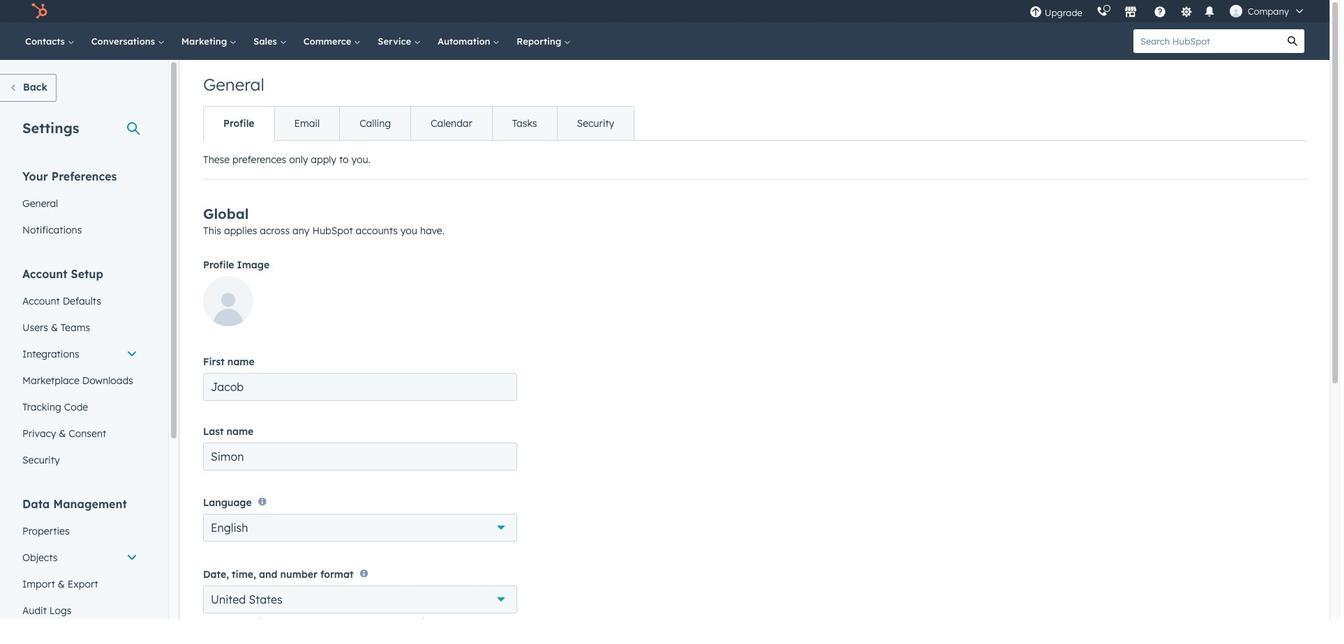 Task type: vqa. For each thing, say whether or not it's contained in the screenshot.
menu
yes



Task type: describe. For each thing, give the bounding box(es) containing it.
marketplaces image
[[1124, 6, 1137, 19]]

data management element
[[14, 497, 146, 620]]

Search HubSpot search field
[[1134, 29, 1281, 53]]



Task type: locate. For each thing, give the bounding box(es) containing it.
None text field
[[203, 373, 517, 401], [203, 443, 517, 471], [203, 373, 517, 401], [203, 443, 517, 471]]

jacob simon image
[[1230, 5, 1242, 17]]

your preferences element
[[14, 169, 146, 244]]

account setup element
[[14, 267, 146, 474]]

menu
[[1023, 0, 1313, 22]]

navigation
[[203, 106, 635, 141]]



